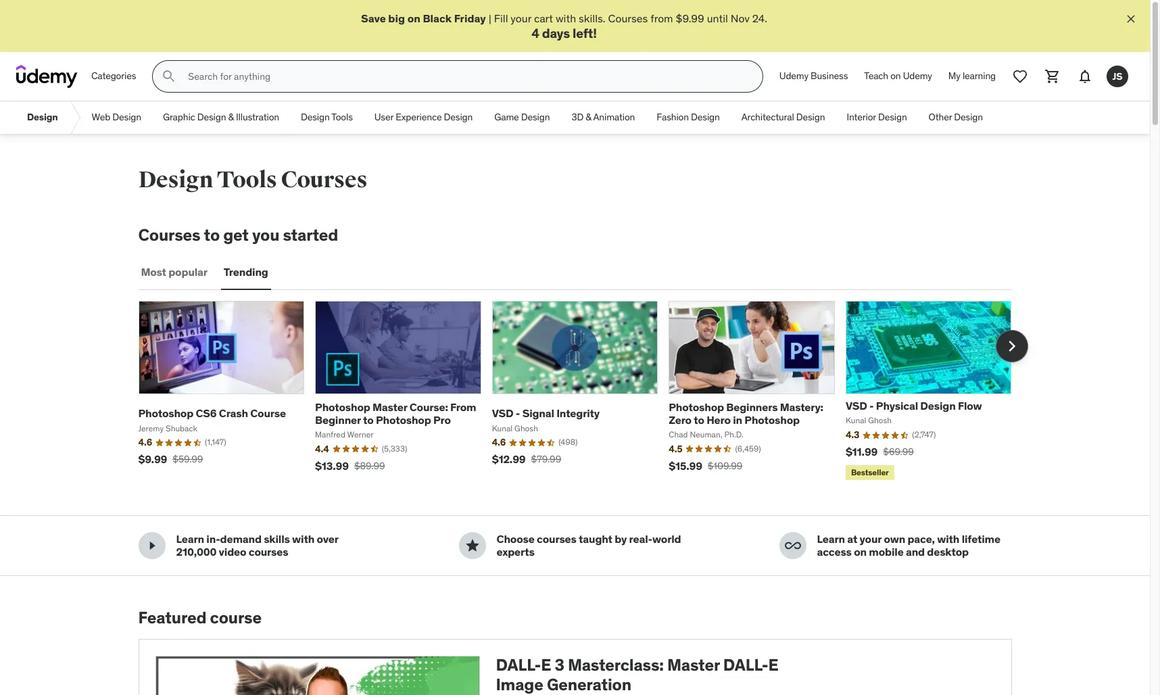 Task type: locate. For each thing, give the bounding box(es) containing it.
on right teach
[[891, 70, 901, 82]]

0 horizontal spatial master
[[373, 400, 407, 414]]

2 learn from the left
[[817, 532, 846, 546]]

1 vertical spatial tools
[[217, 166, 277, 194]]

learn for learn at your own pace, with lifetime access on mobile and desktop
[[817, 532, 846, 546]]

courses up started at the top of the page
[[281, 166, 368, 194]]

0 vertical spatial on
[[408, 11, 421, 25]]

in-
[[207, 532, 220, 546]]

architectural design
[[742, 111, 826, 123]]

courses up most popular
[[138, 225, 201, 246]]

fashion
[[657, 111, 689, 123]]

courses
[[608, 11, 648, 25], [281, 166, 368, 194], [138, 225, 201, 246]]

hero
[[707, 413, 731, 427]]

taught
[[579, 532, 613, 546]]

2 medium image from the left
[[785, 538, 801, 554]]

& left 'illustration'
[[228, 111, 234, 123]]

design right other
[[955, 111, 983, 123]]

from
[[451, 400, 477, 414]]

interior design link
[[836, 102, 918, 134]]

0 horizontal spatial vsd
[[492, 407, 514, 420]]

cs6
[[196, 407, 217, 420]]

photoshop cs6 crash course link
[[138, 407, 286, 420]]

design inside graphic design & illustration link
[[197, 111, 226, 123]]

shopping cart with 0 items image
[[1045, 68, 1061, 85]]

medium image for learn in-demand skills with over 210,000 video courses
[[144, 538, 160, 554]]

courses inside 'learn in-demand skills with over 210,000 video courses'
[[249, 545, 288, 559]]

courses right video
[[249, 545, 288, 559]]

experience
[[396, 111, 442, 123]]

1 udemy from the left
[[780, 70, 809, 82]]

design inside game design link
[[521, 111, 550, 123]]

and
[[906, 545, 925, 559]]

1 horizontal spatial udemy
[[903, 70, 933, 82]]

with left over
[[292, 532, 315, 546]]

user
[[375, 111, 394, 123]]

vsd left physical
[[846, 399, 868, 413]]

master inside photoshop master course: from beginner to photoshop pro
[[373, 400, 407, 414]]

skills.
[[579, 11, 606, 25]]

2 horizontal spatial courses
[[608, 11, 648, 25]]

photoshop beginners mastery: zero to hero in photoshop link
[[669, 400, 824, 427]]

medium image for learn at your own pace, with lifetime access on mobile and desktop
[[785, 538, 801, 554]]

Search for anything text field
[[186, 65, 747, 88]]

1 horizontal spatial master
[[668, 655, 720, 676]]

submit search image
[[161, 68, 177, 85]]

udemy business
[[780, 70, 848, 82]]

photoshop master course: from beginner to photoshop pro link
[[315, 400, 477, 427]]

vsd left signal
[[492, 407, 514, 420]]

1 medium image from the left
[[144, 538, 160, 554]]

choose courses taught by real-world experts
[[497, 532, 681, 559]]

1 horizontal spatial to
[[363, 413, 374, 427]]

design down 'udemy business' link
[[797, 111, 826, 123]]

design inside 'other design' link
[[955, 111, 983, 123]]

0 horizontal spatial courses
[[138, 225, 201, 246]]

design right 'fashion'
[[691, 111, 720, 123]]

0 vertical spatial courses
[[608, 11, 648, 25]]

learn inside 'learn in-demand skills with over 210,000 video courses'
[[176, 532, 204, 546]]

design right graphic on the left of page
[[197, 111, 226, 123]]

0 vertical spatial tools
[[332, 111, 353, 123]]

desktop
[[928, 545, 969, 559]]

0 horizontal spatial your
[[511, 11, 532, 25]]

your right at
[[860, 532, 882, 546]]

to right zero
[[694, 413, 705, 427]]

0 horizontal spatial &
[[228, 111, 234, 123]]

1 horizontal spatial on
[[854, 545, 867, 559]]

image
[[496, 674, 544, 695]]

0 horizontal spatial courses
[[249, 545, 288, 559]]

3d & animation link
[[561, 102, 646, 134]]

0 vertical spatial master
[[373, 400, 407, 414]]

design right web at the top
[[112, 111, 141, 123]]

0 vertical spatial your
[[511, 11, 532, 25]]

arrow pointing to subcategory menu links image
[[69, 102, 81, 134]]

learn inside learn at your own pace, with lifetime access on mobile and desktop
[[817, 532, 846, 546]]

courses left from
[[608, 11, 648, 25]]

design inside web design link
[[112, 111, 141, 123]]

most
[[141, 265, 166, 279]]

2 udemy from the left
[[903, 70, 933, 82]]

photoshop
[[315, 400, 371, 414], [669, 400, 724, 414], [138, 407, 194, 420], [376, 413, 431, 427], [745, 413, 800, 427]]

1 horizontal spatial dall-
[[724, 655, 769, 676]]

design inside user experience design link
[[444, 111, 473, 123]]

learn left 'in-' at the bottom
[[176, 532, 204, 546]]

with right the pace,
[[938, 532, 960, 546]]

0 horizontal spatial on
[[408, 11, 421, 25]]

design right 'illustration'
[[301, 111, 330, 123]]

design right game
[[521, 111, 550, 123]]

categories button
[[83, 60, 144, 93]]

user experience design link
[[364, 102, 484, 134]]

own
[[884, 532, 906, 546]]

0 horizontal spatial to
[[204, 225, 220, 246]]

- left physical
[[870, 399, 874, 413]]

0 horizontal spatial tools
[[217, 166, 277, 194]]

user experience design
[[375, 111, 473, 123]]

2 horizontal spatial to
[[694, 413, 705, 427]]

design tools
[[301, 111, 353, 123]]

udemy left my
[[903, 70, 933, 82]]

vsd - signal integrity link
[[492, 407, 600, 420]]

learn left at
[[817, 532, 846, 546]]

photoshop master course: from beginner to photoshop pro
[[315, 400, 477, 427]]

& right 3d
[[586, 111, 592, 123]]

- left signal
[[516, 407, 520, 420]]

1 vertical spatial on
[[891, 70, 901, 82]]

design inside carousel element
[[921, 399, 956, 413]]

design tools courses
[[138, 166, 368, 194]]

beginner
[[315, 413, 361, 427]]

2 & from the left
[[586, 111, 592, 123]]

1 horizontal spatial courses
[[537, 532, 577, 546]]

black
[[423, 11, 452, 25]]

medium image left 210,000
[[144, 538, 160, 554]]

wishlist image
[[1013, 68, 1029, 85]]

master inside dall-e 3 masterclass: master dall-e image generation
[[668, 655, 720, 676]]

fashion design
[[657, 111, 720, 123]]

pro
[[434, 413, 451, 427]]

1 horizontal spatial your
[[860, 532, 882, 546]]

with up days
[[556, 11, 576, 25]]

teach on udemy link
[[857, 60, 941, 93]]

0 horizontal spatial with
[[292, 532, 315, 546]]

1 dall- from the left
[[496, 655, 541, 676]]

until
[[707, 11, 728, 25]]

experts
[[497, 545, 535, 559]]

on right big
[[408, 11, 421, 25]]

most popular
[[141, 265, 208, 279]]

1 horizontal spatial medium image
[[785, 538, 801, 554]]

design inside design tools link
[[301, 111, 330, 123]]

&
[[228, 111, 234, 123], [586, 111, 592, 123]]

1 & from the left
[[228, 111, 234, 123]]

courses
[[537, 532, 577, 546], [249, 545, 288, 559]]

integrity
[[557, 407, 600, 420]]

at
[[848, 532, 858, 546]]

close image
[[1125, 12, 1138, 26]]

1 vertical spatial your
[[860, 532, 882, 546]]

js link
[[1102, 60, 1134, 93]]

0 horizontal spatial medium image
[[144, 538, 160, 554]]

to inside photoshop beginners mastery: zero to hero in photoshop
[[694, 413, 705, 427]]

udemy left business
[[780, 70, 809, 82]]

web
[[92, 111, 110, 123]]

tools
[[332, 111, 353, 123], [217, 166, 277, 194]]

0 horizontal spatial e
[[541, 655, 552, 676]]

trending
[[224, 265, 268, 279]]

generation
[[547, 674, 632, 695]]

medium image left access
[[785, 538, 801, 554]]

0 horizontal spatial dall-
[[496, 655, 541, 676]]

1 horizontal spatial with
[[556, 11, 576, 25]]

0 horizontal spatial udemy
[[780, 70, 809, 82]]

dall-e 3 masterclass: master dall-e image generation
[[496, 655, 779, 695]]

game design
[[495, 111, 550, 123]]

tools inside design tools link
[[332, 111, 353, 123]]

choose
[[497, 532, 535, 546]]

on left mobile
[[854, 545, 867, 559]]

1 horizontal spatial tools
[[332, 111, 353, 123]]

tools for design tools
[[332, 111, 353, 123]]

1 horizontal spatial &
[[586, 111, 592, 123]]

design link
[[16, 102, 69, 134]]

0 horizontal spatial -
[[516, 407, 520, 420]]

1 horizontal spatial -
[[870, 399, 874, 413]]

1 horizontal spatial vsd
[[846, 399, 868, 413]]

photoshop for photoshop beginners mastery: zero to hero in photoshop
[[669, 400, 724, 414]]

master
[[373, 400, 407, 414], [668, 655, 720, 676]]

categories
[[91, 70, 136, 82]]

game design link
[[484, 102, 561, 134]]

to left get at the left top of the page
[[204, 225, 220, 246]]

medium image
[[464, 538, 481, 554]]

save big on black friday | fill your cart with skills. courses from $9.99 until nov 24. 4 days left!
[[361, 11, 768, 42]]

physical
[[877, 399, 919, 413]]

2 horizontal spatial with
[[938, 532, 960, 546]]

dall-e 3 masterclass: master dall-e image generation link
[[138, 639, 1012, 695]]

courses left taught
[[537, 532, 577, 546]]

game
[[495, 111, 519, 123]]

design left flow
[[921, 399, 956, 413]]

1 vertical spatial master
[[668, 655, 720, 676]]

design inside 'fashion design' link
[[691, 111, 720, 123]]

from
[[651, 11, 674, 25]]

1 horizontal spatial learn
[[817, 532, 846, 546]]

medium image
[[144, 538, 160, 554], [785, 538, 801, 554]]

design right experience
[[444, 111, 473, 123]]

1 horizontal spatial e
[[769, 655, 779, 676]]

udemy
[[780, 70, 809, 82], [903, 70, 933, 82]]

tools left user
[[332, 111, 353, 123]]

tools up courses to get you started
[[217, 166, 277, 194]]

0 horizontal spatial learn
[[176, 532, 204, 546]]

with inside save big on black friday | fill your cart with skills. courses from $9.99 until nov 24. 4 days left!
[[556, 11, 576, 25]]

with inside learn at your own pace, with lifetime access on mobile and desktop
[[938, 532, 960, 546]]

design inside architectural design link
[[797, 111, 826, 123]]

beginners
[[727, 400, 778, 414]]

notifications image
[[1078, 68, 1094, 85]]

1 learn from the left
[[176, 532, 204, 546]]

over
[[317, 532, 338, 546]]

- for physical
[[870, 399, 874, 413]]

illustration
[[236, 111, 279, 123]]

to right beginner
[[363, 413, 374, 427]]

fashion design link
[[646, 102, 731, 134]]

left!
[[573, 25, 597, 42]]

design left the arrow pointing to subcategory menu links image
[[27, 111, 58, 123]]

you
[[252, 225, 280, 246]]

photoshop cs6 crash course
[[138, 407, 286, 420]]

your right "fill"
[[511, 11, 532, 25]]

design right the interior
[[879, 111, 907, 123]]

access
[[817, 545, 852, 559]]

1 horizontal spatial courses
[[281, 166, 368, 194]]

2 vertical spatial on
[[854, 545, 867, 559]]



Task type: vqa. For each thing, say whether or not it's contained in the screenshot.
gimp button
no



Task type: describe. For each thing, give the bounding box(es) containing it.
course:
[[410, 400, 448, 414]]

real-
[[629, 532, 653, 546]]

learn at your own pace, with lifetime access on mobile and desktop
[[817, 532, 1001, 559]]

your inside learn at your own pace, with lifetime access on mobile and desktop
[[860, 532, 882, 546]]

graphic design & illustration link
[[152, 102, 290, 134]]

learn in-demand skills with over 210,000 video courses
[[176, 532, 338, 559]]

flow
[[958, 399, 983, 413]]

photoshop for photoshop cs6 crash course
[[138, 407, 194, 420]]

video
[[219, 545, 246, 559]]

my learning link
[[941, 60, 1004, 93]]

on inside learn at your own pace, with lifetime access on mobile and desktop
[[854, 545, 867, 559]]

vsd - physical design flow link
[[846, 399, 983, 413]]

nov
[[731, 11, 750, 25]]

vsd - signal integrity
[[492, 407, 600, 420]]

architectural design link
[[731, 102, 836, 134]]

big
[[389, 11, 405, 25]]

photoshop beginners mastery: zero to hero in photoshop
[[669, 400, 824, 427]]

carousel element
[[138, 301, 1029, 483]]

vsd for vsd - physical design flow
[[846, 399, 868, 413]]

tools for design tools courses
[[217, 166, 277, 194]]

photoshop for photoshop master course: from beginner to photoshop pro
[[315, 400, 371, 414]]

2 horizontal spatial on
[[891, 70, 901, 82]]

featured course
[[138, 608, 262, 629]]

other design link
[[918, 102, 994, 134]]

course
[[210, 608, 262, 629]]

popular
[[169, 265, 208, 279]]

web design link
[[81, 102, 152, 134]]

4
[[532, 25, 540, 42]]

udemy business link
[[772, 60, 857, 93]]

days
[[542, 25, 570, 42]]

animation
[[594, 111, 635, 123]]

|
[[489, 11, 492, 25]]

1 vertical spatial courses
[[281, 166, 368, 194]]

zero
[[669, 413, 692, 427]]

lifetime
[[962, 532, 1001, 546]]

get
[[223, 225, 249, 246]]

2 e from the left
[[769, 655, 779, 676]]

design inside interior design link
[[879, 111, 907, 123]]

fill
[[494, 11, 508, 25]]

3d
[[572, 111, 584, 123]]

24.
[[753, 11, 768, 25]]

save
[[361, 11, 386, 25]]

next image
[[1001, 336, 1023, 357]]

friday
[[454, 11, 486, 25]]

3d & animation
[[572, 111, 635, 123]]

udemy image
[[16, 65, 78, 88]]

courses inside choose courses taught by real-world experts
[[537, 532, 577, 546]]

2 dall- from the left
[[724, 655, 769, 676]]

design tools link
[[290, 102, 364, 134]]

vsd for vsd - signal integrity
[[492, 407, 514, 420]]

teach on udemy
[[865, 70, 933, 82]]

started
[[283, 225, 338, 246]]

design down graphic on the left of page
[[138, 166, 213, 194]]

210,000
[[176, 545, 217, 559]]

mobile
[[869, 545, 904, 559]]

on inside save big on black friday | fill your cart with skills. courses from $9.99 until nov 24. 4 days left!
[[408, 11, 421, 25]]

$9.99
[[676, 11, 705, 25]]

web design
[[92, 111, 141, 123]]

interior design
[[847, 111, 907, 123]]

1 e from the left
[[541, 655, 552, 676]]

courses inside save big on black friday | fill your cart with skills. courses from $9.99 until nov 24. 4 days left!
[[608, 11, 648, 25]]

featured
[[138, 608, 207, 629]]

3
[[555, 655, 565, 676]]

other
[[929, 111, 953, 123]]

crash
[[219, 407, 248, 420]]

architectural
[[742, 111, 795, 123]]

signal
[[523, 407, 555, 420]]

2 vertical spatial courses
[[138, 225, 201, 246]]

your inside save big on black friday | fill your cart with skills. courses from $9.99 until nov 24. 4 days left!
[[511, 11, 532, 25]]

with inside 'learn in-demand skills with over 210,000 video courses'
[[292, 532, 315, 546]]

trending button
[[221, 256, 271, 289]]

- for signal
[[516, 407, 520, 420]]

teach
[[865, 70, 889, 82]]

other design
[[929, 111, 983, 123]]

interior
[[847, 111, 877, 123]]

by
[[615, 532, 627, 546]]

masterclass:
[[568, 655, 664, 676]]

learn for learn in-demand skills with over 210,000 video courses
[[176, 532, 204, 546]]

to inside photoshop master course: from beginner to photoshop pro
[[363, 413, 374, 427]]

graphic design & illustration
[[163, 111, 279, 123]]

skills
[[264, 532, 290, 546]]

learning
[[963, 70, 996, 82]]

mastery:
[[780, 400, 824, 414]]

business
[[811, 70, 848, 82]]

js
[[1113, 70, 1123, 82]]

world
[[653, 532, 681, 546]]

my learning
[[949, 70, 996, 82]]

design inside design link
[[27, 111, 58, 123]]

vsd - physical design flow
[[846, 399, 983, 413]]

most popular button
[[138, 256, 210, 289]]



